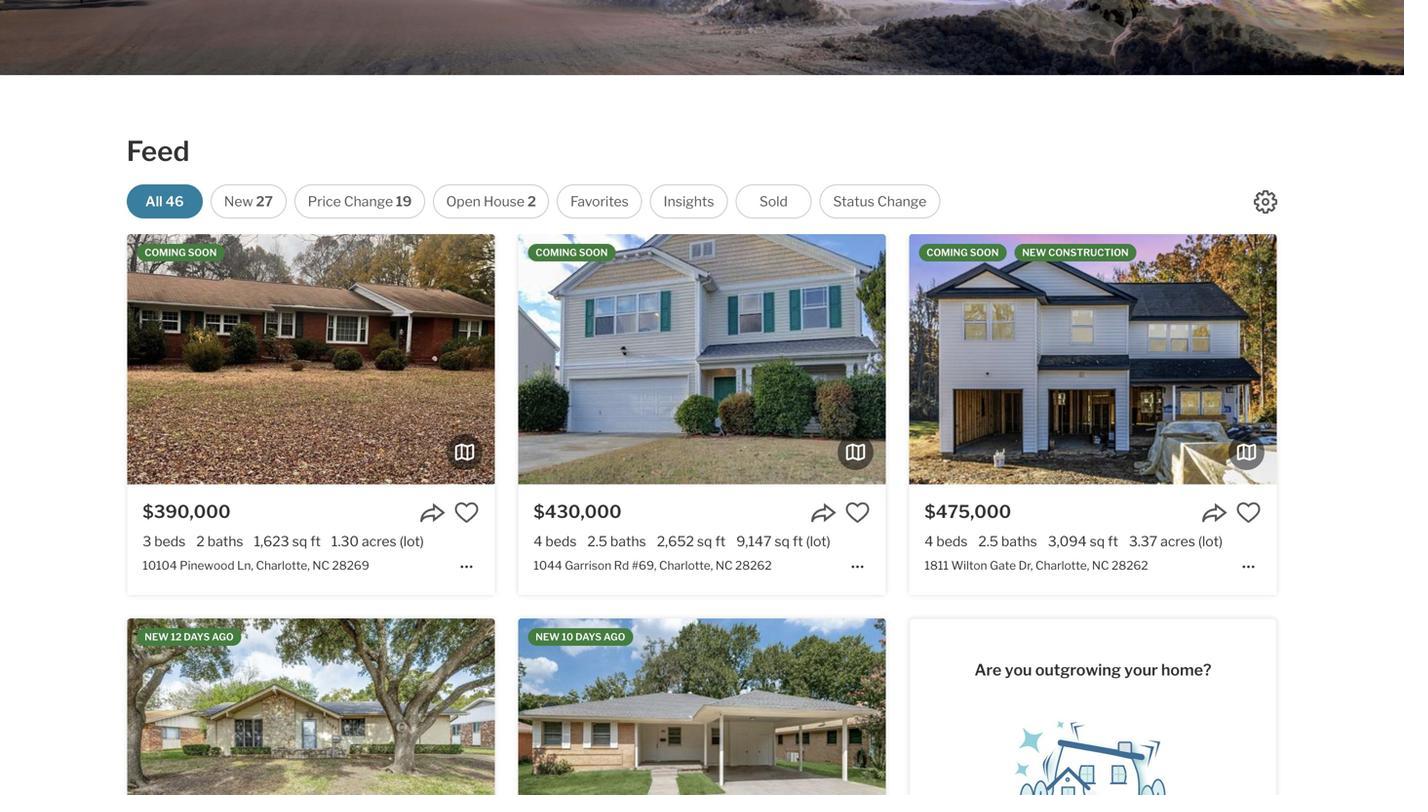 Task type: describe. For each thing, give the bounding box(es) containing it.
Sold radio
[[736, 184, 812, 219]]

dr,
[[1019, 558, 1033, 572]]

0 horizontal spatial 2
[[196, 533, 205, 550]]

ln,
[[237, 558, 254, 572]]

favorites
[[571, 193, 629, 210]]

coming for $390,000
[[145, 247, 186, 259]]

2 (lot) from the left
[[806, 533, 831, 550]]

$390,000
[[143, 501, 231, 522]]

days for 10
[[576, 631, 602, 643]]

28269
[[332, 558, 369, 572]]

3.37
[[1130, 533, 1158, 550]]

sold
[[760, 193, 788, 210]]

3 beds
[[143, 533, 186, 550]]

2,652 sq ft
[[657, 533, 726, 550]]

garrison
[[565, 558, 612, 572]]

Price Change radio
[[294, 184, 426, 219]]

3
[[143, 533, 151, 550]]

(lot) for $475,000
[[1199, 533, 1223, 550]]

sq for $430,000
[[697, 533, 713, 550]]

feed
[[127, 135, 190, 168]]

10
[[562, 631, 574, 643]]

10104
[[143, 558, 177, 572]]

Favorites radio
[[557, 184, 643, 219]]

19
[[396, 193, 412, 210]]

3 ft from the left
[[793, 533, 803, 550]]

ft for $475,000
[[1108, 533, 1119, 550]]

baths for $430,000
[[611, 533, 647, 550]]

Open House radio
[[433, 184, 549, 219]]

1044 garrison rd #69, charlotte, nc 28262
[[534, 558, 772, 572]]

3,094
[[1048, 533, 1087, 550]]

beds for $475,000
[[937, 533, 968, 550]]

$475,000
[[925, 501, 1012, 522]]

coming soon for $475,000
[[927, 247, 999, 259]]

soon for $430,000
[[579, 247, 608, 259]]

2 photo of 1811 wilton gate dr, charlotte, nc 28262 image from the left
[[1277, 234, 1405, 484]]

1 photo of 1811 wilton gate dr, charlotte, nc 28262 image from the left
[[909, 234, 1278, 484]]

outgrowing
[[1036, 661, 1122, 680]]

1811 wilton gate dr, charlotte, nc 28262
[[925, 558, 1149, 572]]

option group containing all
[[127, 184, 941, 219]]

1 photo of 1044 garrison rd #69, charlotte, nc 28262 image from the left
[[518, 234, 886, 484]]

days for 12
[[184, 631, 210, 643]]

3.37 acres (lot)
[[1130, 533, 1223, 550]]

2 baths
[[196, 533, 243, 550]]

2 photo of 1044 garrison rd #69, charlotte, nc 28262 image from the left
[[886, 234, 1254, 484]]

28262 for $475,000
[[1112, 558, 1149, 572]]

2 photo of 1815 greendale dr, dallas, tx 75217 image from the left
[[886, 618, 1254, 795]]

Status Change radio
[[820, 184, 941, 219]]

sq for $390,000
[[292, 533, 307, 550]]

ago for new 10 days ago
[[604, 631, 626, 643]]

home?
[[1162, 661, 1212, 680]]

rd
[[614, 558, 629, 572]]

coming for $430,000
[[536, 247, 577, 259]]

price change 19
[[308, 193, 412, 210]]

all 46
[[145, 193, 184, 210]]

1 photo of 1759 gross rd, dallas, tx 75228 image from the left
[[127, 618, 495, 795]]

1 photo of 1815 greendale dr, dallas, tx 75217 image from the left
[[518, 618, 886, 795]]

27
[[256, 193, 273, 210]]

2 photo of 1759 gross rd, dallas, tx 75228 image from the left
[[495, 618, 863, 795]]

46
[[166, 193, 184, 210]]

favorite button checkbox for $475,000
[[1237, 500, 1262, 525]]

price
[[308, 193, 341, 210]]

1044
[[534, 558, 563, 572]]

2 inside open house "option"
[[528, 193, 536, 210]]

new
[[224, 193, 253, 210]]

nc for $430,000
[[716, 558, 733, 572]]

12
[[171, 631, 182, 643]]

an image of a house image
[[996, 707, 1191, 795]]

2.5 baths for $475,000
[[979, 533, 1038, 550]]

new 27
[[224, 193, 273, 210]]

gate
[[990, 558, 1017, 572]]

open house 2
[[446, 193, 536, 210]]

insights
[[664, 193, 715, 210]]

status
[[834, 193, 875, 210]]

soon for $390,000
[[188, 247, 217, 259]]



Task type: vqa. For each thing, say whether or not it's contained in the screenshot.
third 'COMING'
yes



Task type: locate. For each thing, give the bounding box(es) containing it.
1 horizontal spatial days
[[576, 631, 602, 643]]

0 horizontal spatial beds
[[154, 533, 186, 550]]

ft right the 9,147
[[793, 533, 803, 550]]

favorite button image for $430,000
[[845, 500, 871, 525]]

acres for $390,000
[[362, 533, 397, 550]]

4 ft from the left
[[1108, 533, 1119, 550]]

1 4 beds from the left
[[534, 533, 577, 550]]

sq
[[292, 533, 307, 550], [697, 533, 713, 550], [775, 533, 790, 550], [1090, 533, 1105, 550]]

soon for $475,000
[[970, 247, 999, 259]]

ago right 12
[[212, 631, 234, 643]]

2 horizontal spatial coming
[[927, 247, 968, 259]]

2 ft from the left
[[715, 533, 726, 550]]

sq right the 9,147
[[775, 533, 790, 550]]

1 horizontal spatial 2.5 baths
[[979, 533, 1038, 550]]

2 beds from the left
[[546, 533, 577, 550]]

new for new 12 days ago
[[145, 631, 169, 643]]

2.5 for $430,000
[[588, 533, 608, 550]]

change for status
[[878, 193, 927, 210]]

2 horizontal spatial nc
[[1092, 558, 1110, 572]]

baths for $390,000
[[208, 533, 243, 550]]

(lot) right 1.30
[[400, 533, 424, 550]]

2 favorite button checkbox from the left
[[1237, 500, 1262, 525]]

change left 19
[[344, 193, 393, 210]]

coming soon down status change option at the top
[[927, 247, 999, 259]]

ft for $430,000
[[715, 533, 726, 550]]

1 horizontal spatial beds
[[546, 533, 577, 550]]

2.5 baths up gate
[[979, 533, 1038, 550]]

favorite button image
[[845, 500, 871, 525], [1237, 500, 1262, 525]]

1 horizontal spatial 2
[[528, 193, 536, 210]]

baths up pinewood on the left
[[208, 533, 243, 550]]

beds up 1044
[[546, 533, 577, 550]]

acres for $475,000
[[1161, 533, 1196, 550]]

0 horizontal spatial charlotte,
[[256, 558, 310, 572]]

1 horizontal spatial (lot)
[[806, 533, 831, 550]]

4 for $475,000
[[925, 533, 934, 550]]

4 beds for $430,000
[[534, 533, 577, 550]]

charlotte, down the 2,652 sq ft
[[659, 558, 713, 572]]

1 beds from the left
[[154, 533, 186, 550]]

(lot)
[[400, 533, 424, 550], [806, 533, 831, 550], [1199, 533, 1223, 550]]

1 horizontal spatial favorite button checkbox
[[1237, 500, 1262, 525]]

charlotte, down 3,094
[[1036, 558, 1090, 572]]

0 horizontal spatial days
[[184, 631, 210, 643]]

beds for $390,000
[[154, 533, 186, 550]]

2 horizontal spatial charlotte,
[[1036, 558, 1090, 572]]

(lot) for $390,000
[[400, 533, 424, 550]]

0 horizontal spatial 4 beds
[[534, 533, 577, 550]]

1 horizontal spatial 4 beds
[[925, 533, 968, 550]]

2.5 up garrison
[[588, 533, 608, 550]]

beds up 1811 at bottom right
[[937, 533, 968, 550]]

1 soon from the left
[[188, 247, 217, 259]]

9,147 sq ft (lot)
[[737, 533, 831, 550]]

1 ft from the left
[[310, 533, 321, 550]]

2 days from the left
[[576, 631, 602, 643]]

1,623 sq ft
[[254, 533, 321, 550]]

sq right 3,094
[[1090, 533, 1105, 550]]

sq right '2,652'
[[697, 533, 713, 550]]

coming soon for $390,000
[[145, 247, 217, 259]]

1 favorite button checkbox from the left
[[845, 500, 871, 525]]

charlotte, for $475,000
[[1036, 558, 1090, 572]]

beds
[[154, 533, 186, 550], [546, 533, 577, 550], [937, 533, 968, 550]]

28262 down the 9,147
[[736, 558, 772, 572]]

are
[[975, 661, 1002, 680]]

1 2.5 from the left
[[588, 533, 608, 550]]

2 4 from the left
[[925, 533, 934, 550]]

2.5 baths for $430,000
[[588, 533, 647, 550]]

(lot) right the 9,147
[[806, 533, 831, 550]]

ft left the 9,147
[[715, 533, 726, 550]]

wilton
[[952, 558, 988, 572]]

days right 12
[[184, 631, 210, 643]]

ft left 1.30
[[310, 533, 321, 550]]

2.5 up gate
[[979, 533, 999, 550]]

0 horizontal spatial (lot)
[[400, 533, 424, 550]]

Insights radio
[[650, 184, 728, 219]]

1 horizontal spatial 4
[[925, 533, 934, 550]]

days right 10
[[576, 631, 602, 643]]

change
[[344, 193, 393, 210], [878, 193, 927, 210]]

sq right 1,623
[[292, 533, 307, 550]]

favorite button image
[[454, 500, 480, 525]]

1 acres from the left
[[362, 533, 397, 550]]

0 horizontal spatial ago
[[212, 631, 234, 643]]

nc down 3,094 sq ft
[[1092, 558, 1110, 572]]

acres
[[362, 533, 397, 550], [1161, 533, 1196, 550]]

coming down status change option at the top
[[927, 247, 968, 259]]

charlotte,
[[256, 558, 310, 572], [659, 558, 713, 572], [1036, 558, 1090, 572]]

4
[[534, 533, 543, 550], [925, 533, 934, 550]]

status change
[[834, 193, 927, 210]]

4 for $430,000
[[534, 533, 543, 550]]

1 days from the left
[[184, 631, 210, 643]]

2 coming soon from the left
[[536, 247, 608, 259]]

acres right 1.30
[[362, 533, 397, 550]]

0 horizontal spatial baths
[[208, 533, 243, 550]]

you
[[1005, 661, 1033, 680]]

0 horizontal spatial nc
[[313, 558, 330, 572]]

1 horizontal spatial new
[[536, 631, 560, 643]]

1 horizontal spatial coming
[[536, 247, 577, 259]]

coming for $475,000
[[927, 247, 968, 259]]

beds for $430,000
[[546, 533, 577, 550]]

2 sq from the left
[[697, 533, 713, 550]]

nc
[[313, 558, 330, 572], [716, 558, 733, 572], [1092, 558, 1110, 572]]

2 nc from the left
[[716, 558, 733, 572]]

nc left 28269
[[313, 558, 330, 572]]

coming down favorites
[[536, 247, 577, 259]]

0 horizontal spatial acres
[[362, 533, 397, 550]]

9,147
[[737, 533, 772, 550]]

ago right 10
[[604, 631, 626, 643]]

house
[[484, 193, 525, 210]]

nc down the 2,652 sq ft
[[716, 558, 733, 572]]

acres right 3.37
[[1161, 533, 1196, 550]]

1 horizontal spatial charlotte,
[[659, 558, 713, 572]]

1.30
[[332, 533, 359, 550]]

1 horizontal spatial ago
[[604, 631, 626, 643]]

4 beds for $475,000
[[925, 533, 968, 550]]

2 2.5 from the left
[[979, 533, 999, 550]]

0 horizontal spatial soon
[[188, 247, 217, 259]]

1 2.5 baths from the left
[[588, 533, 647, 550]]

3,094 sq ft
[[1048, 533, 1119, 550]]

new for new construction
[[1023, 247, 1047, 259]]

your
[[1125, 661, 1159, 680]]

4 sq from the left
[[1090, 533, 1105, 550]]

1 ago from the left
[[212, 631, 234, 643]]

coming soon for $430,000
[[536, 247, 608, 259]]

0 vertical spatial 2
[[528, 193, 536, 210]]

2 change from the left
[[878, 193, 927, 210]]

3 coming soon from the left
[[927, 247, 999, 259]]

3 baths from the left
[[1002, 533, 1038, 550]]

#69,
[[632, 558, 657, 572]]

photo of 1815 greendale dr, dallas, tx 75217 image
[[518, 618, 886, 795], [886, 618, 1254, 795]]

3 soon from the left
[[970, 247, 999, 259]]

0 horizontal spatial favorite button image
[[845, 500, 871, 525]]

new 12 days ago
[[145, 631, 234, 643]]

charlotte, down 1,623 sq ft
[[256, 558, 310, 572]]

2 charlotte, from the left
[[659, 558, 713, 572]]

3 (lot) from the left
[[1199, 533, 1223, 550]]

4 beds
[[534, 533, 577, 550], [925, 533, 968, 550]]

baths up rd
[[611, 533, 647, 550]]

coming
[[145, 247, 186, 259], [536, 247, 577, 259], [927, 247, 968, 259]]

1.30 acres (lot)
[[332, 533, 424, 550]]

change inside price change option
[[344, 193, 393, 210]]

favorite button image for $475,000
[[1237, 500, 1262, 525]]

ft left 3.37
[[1108, 533, 1119, 550]]

0 horizontal spatial 28262
[[736, 558, 772, 572]]

1 baths from the left
[[208, 533, 243, 550]]

coming down all 46
[[145, 247, 186, 259]]

open
[[446, 193, 481, 210]]

days
[[184, 631, 210, 643], [576, 631, 602, 643]]

1 charlotte, from the left
[[256, 558, 310, 572]]

favorite button checkbox
[[845, 500, 871, 525], [1237, 500, 1262, 525]]

2 horizontal spatial new
[[1023, 247, 1047, 259]]

2 up pinewood on the left
[[196, 533, 205, 550]]

1 horizontal spatial baths
[[611, 533, 647, 550]]

28262 down 3.37
[[1112, 558, 1149, 572]]

1 sq from the left
[[292, 533, 307, 550]]

photo of 1811 wilton gate dr, charlotte, nc 28262 image
[[909, 234, 1278, 484], [1277, 234, 1405, 484]]

1811
[[925, 558, 949, 572]]

3 beds from the left
[[937, 533, 968, 550]]

3 coming from the left
[[927, 247, 968, 259]]

1 nc from the left
[[313, 558, 330, 572]]

2 horizontal spatial beds
[[937, 533, 968, 550]]

2,652
[[657, 533, 694, 550]]

option group
[[127, 184, 941, 219]]

4 beds up 1044
[[534, 533, 577, 550]]

4 up 1811 at bottom right
[[925, 533, 934, 550]]

new
[[1023, 247, 1047, 259], [145, 631, 169, 643], [536, 631, 560, 643]]

1 4 from the left
[[534, 533, 543, 550]]

change inside status change option
[[878, 193, 927, 210]]

1 coming from the left
[[145, 247, 186, 259]]

construction
[[1049, 247, 1129, 259]]

3 charlotte, from the left
[[1036, 558, 1090, 572]]

2 horizontal spatial baths
[[1002, 533, 1038, 550]]

nc for $475,000
[[1092, 558, 1110, 572]]

change for price
[[344, 193, 393, 210]]

new 10 days ago
[[536, 631, 626, 643]]

2 right house
[[528, 193, 536, 210]]

0 horizontal spatial coming soon
[[145, 247, 217, 259]]

coming soon
[[145, 247, 217, 259], [536, 247, 608, 259], [927, 247, 999, 259]]

1 horizontal spatial acres
[[1161, 533, 1196, 550]]

28262 for $430,000
[[736, 558, 772, 572]]

1 28262 from the left
[[736, 558, 772, 572]]

new left 10
[[536, 631, 560, 643]]

baths up dr,
[[1002, 533, 1038, 550]]

4 beds up 1811 at bottom right
[[925, 533, 968, 550]]

favorite button checkbox for $430,000
[[845, 500, 871, 525]]

2 soon from the left
[[579, 247, 608, 259]]

2.5
[[588, 533, 608, 550], [979, 533, 999, 550]]

1,623
[[254, 533, 289, 550]]

0 horizontal spatial change
[[344, 193, 393, 210]]

1 vertical spatial 2
[[196, 533, 205, 550]]

are you outgrowing your home?
[[975, 661, 1212, 680]]

28262
[[736, 558, 772, 572], [1112, 558, 1149, 572]]

ago for new 12 days ago
[[212, 631, 234, 643]]

1 favorite button image from the left
[[845, 500, 871, 525]]

2 acres from the left
[[1161, 533, 1196, 550]]

2
[[528, 193, 536, 210], [196, 533, 205, 550]]

new left construction
[[1023, 247, 1047, 259]]

2 baths from the left
[[611, 533, 647, 550]]

soon
[[188, 247, 217, 259], [579, 247, 608, 259], [970, 247, 999, 259]]

coming soon down 46
[[145, 247, 217, 259]]

0 horizontal spatial 2.5 baths
[[588, 533, 647, 550]]

soon down favorites
[[579, 247, 608, 259]]

0 horizontal spatial favorite button checkbox
[[845, 500, 871, 525]]

2.5 baths
[[588, 533, 647, 550], [979, 533, 1038, 550]]

2 horizontal spatial coming soon
[[927, 247, 999, 259]]

10104 pinewood ln, charlotte, nc 28269
[[143, 558, 369, 572]]

new left 12
[[145, 631, 169, 643]]

sq for $475,000
[[1090, 533, 1105, 550]]

3 nc from the left
[[1092, 558, 1110, 572]]

beds right 3
[[154, 533, 186, 550]]

photo of 1044 garrison rd #69, charlotte, nc 28262 image
[[518, 234, 886, 484], [886, 234, 1254, 484]]

photo of 10104 pinewood ln, charlotte, nc 28269 image
[[127, 234, 495, 484]]

All radio
[[127, 184, 203, 219]]

2 favorite button image from the left
[[1237, 500, 1262, 525]]

baths for $475,000
[[1002, 533, 1038, 550]]

baths
[[208, 533, 243, 550], [611, 533, 647, 550], [1002, 533, 1038, 550]]

0 horizontal spatial 2.5
[[588, 533, 608, 550]]

New radio
[[211, 184, 287, 219]]

1 horizontal spatial favorite button image
[[1237, 500, 1262, 525]]

favorite button checkbox
[[454, 500, 480, 525]]

photo of 1759 gross rd, dallas, tx 75228 image
[[127, 618, 495, 795], [495, 618, 863, 795]]

2 coming from the left
[[536, 247, 577, 259]]

2 horizontal spatial (lot)
[[1199, 533, 1223, 550]]

2 ago from the left
[[604, 631, 626, 643]]

2 2.5 baths from the left
[[979, 533, 1038, 550]]

3 sq from the left
[[775, 533, 790, 550]]

charlotte, for $430,000
[[659, 558, 713, 572]]

new construction
[[1023, 247, 1129, 259]]

all
[[145, 193, 163, 210]]

1 change from the left
[[344, 193, 393, 210]]

1 horizontal spatial soon
[[579, 247, 608, 259]]

change right status
[[878, 193, 927, 210]]

soon down all radio
[[188, 247, 217, 259]]

soon left new construction
[[970, 247, 999, 259]]

2 4 beds from the left
[[925, 533, 968, 550]]

1 coming soon from the left
[[145, 247, 217, 259]]

2 horizontal spatial soon
[[970, 247, 999, 259]]

ft
[[310, 533, 321, 550], [715, 533, 726, 550], [793, 533, 803, 550], [1108, 533, 1119, 550]]

1 horizontal spatial 2.5
[[979, 533, 999, 550]]

0 horizontal spatial coming
[[145, 247, 186, 259]]

1 (lot) from the left
[[400, 533, 424, 550]]

ft for $390,000
[[310, 533, 321, 550]]

new for new 10 days ago
[[536, 631, 560, 643]]

2.5 baths up rd
[[588, 533, 647, 550]]

0 horizontal spatial 4
[[534, 533, 543, 550]]

2 28262 from the left
[[1112, 558, 1149, 572]]

$430,000
[[534, 501, 622, 522]]

1 horizontal spatial 28262
[[1112, 558, 1149, 572]]

2.5 for $475,000
[[979, 533, 999, 550]]

ago
[[212, 631, 234, 643], [604, 631, 626, 643]]

(lot) right 3.37
[[1199, 533, 1223, 550]]

coming soon down favorites
[[536, 247, 608, 259]]

1 horizontal spatial coming soon
[[536, 247, 608, 259]]

1 horizontal spatial nc
[[716, 558, 733, 572]]

0 horizontal spatial new
[[145, 631, 169, 643]]

1 horizontal spatial change
[[878, 193, 927, 210]]

4 up 1044
[[534, 533, 543, 550]]

pinewood
[[180, 558, 235, 572]]



